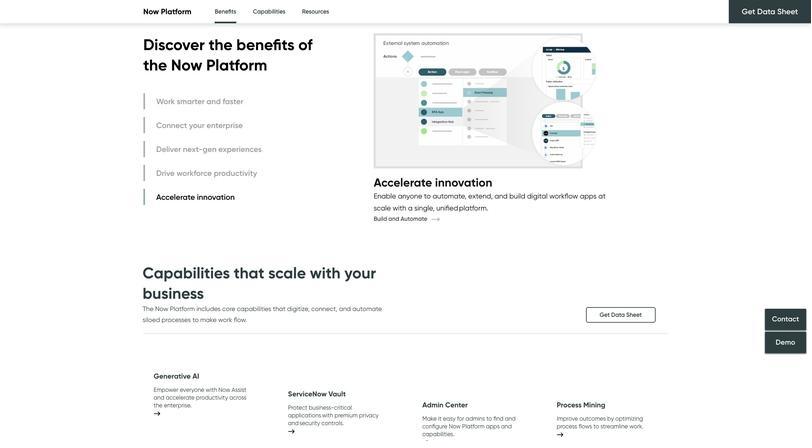 Task type: locate. For each thing, give the bounding box(es) containing it.
and inside the capabilities that scale with your business the now platform includes core capabilities that digitize, connect, and automate siloed processes to make work flow.
[[339, 305, 351, 313]]

to left find
[[487, 416, 492, 422]]

outcomes
[[580, 416, 606, 422]]

1 horizontal spatial your
[[344, 264, 376, 283]]

data for bottommost get data sheet link
[[611, 312, 625, 319]]

deliver
[[156, 145, 181, 154]]

innovation for accelerate innovation enable anyone to automate, extend, and build digital workflow apps at scale with a single, unified platform.
[[435, 175, 492, 190]]

platform inside discover the benefits of the now platform
[[206, 55, 267, 75]]

2 vertical spatial the
[[154, 402, 162, 409]]

capabilities
[[237, 305, 271, 313]]

process
[[557, 401, 582, 410]]

capabilities for capabilities that scale with your business the now platform includes core capabilities that digitize, connect, and automate siloed processes to make work flow.
[[143, 264, 230, 283]]

1 horizontal spatial get data sheet link
[[729, 0, 811, 23]]

capabilities inside the capabilities that scale with your business the now platform includes core capabilities that digitize, connect, and automate siloed processes to make work flow.
[[143, 264, 230, 283]]

0 vertical spatial capabilities
[[253, 8, 285, 15]]

0 vertical spatial scale
[[374, 204, 391, 212]]

benefits
[[215, 8, 236, 15]]

privacy
[[359, 412, 379, 419]]

scale inside accelerate innovation enable anyone to automate, extend, and build digital workflow apps at scale with a single, unified platform.
[[374, 204, 391, 212]]

assist
[[232, 387, 246, 394]]

empower
[[154, 387, 178, 394]]

get data sheet link
[[729, 0, 811, 23], [586, 308, 656, 323]]

workforce
[[177, 169, 212, 178]]

1 vertical spatial get data sheet
[[600, 312, 642, 319]]

and inside empower everyone with now assist and accelerate productivity across the enterprise.
[[154, 395, 164, 401]]

processes
[[162, 316, 191, 324]]

1 horizontal spatial apps
[[580, 192, 597, 200]]

platform inside the capabilities that scale with your business the now platform includes core capabilities that digitize, connect, and automate siloed processes to make work flow.
[[170, 305, 195, 313]]

1 horizontal spatial sheet
[[777, 7, 798, 16]]

1 vertical spatial scale
[[268, 264, 306, 283]]

connect,
[[311, 305, 337, 313]]

1 horizontal spatial with
[[310, 264, 341, 283]]

automate
[[353, 305, 382, 313]]

apps inside accelerate innovation enable anyone to automate, extend, and build digital workflow apps at scale with a single, unified platform.
[[580, 192, 597, 200]]

improve
[[557, 416, 578, 422]]

process
[[557, 423, 577, 430]]

mining
[[583, 401, 605, 410]]

productivity
[[214, 169, 257, 178], [196, 395, 228, 401]]

now inside discover the benefits of the now platform
[[171, 55, 202, 75]]

build and automate link
[[374, 216, 449, 223]]

productivity down experiences in the left top of the page
[[214, 169, 257, 178]]

resources link
[[302, 0, 329, 24]]

apps inside make it easy for admins to find and configure now platform apps and capabilities.
[[486, 423, 500, 430]]

1 horizontal spatial data
[[757, 7, 775, 16]]

1 horizontal spatial get
[[742, 7, 755, 16]]

admins
[[466, 416, 485, 422]]

apps left at
[[580, 192, 597, 200]]

0 horizontal spatial your
[[189, 121, 205, 130]]

it
[[438, 416, 442, 422]]

business
[[143, 284, 204, 303]]

0 vertical spatial get data sheet
[[742, 7, 798, 16]]

benefits link
[[215, 0, 236, 25]]

sheet
[[777, 7, 798, 16], [626, 312, 642, 319]]

0 vertical spatial get
[[742, 7, 755, 16]]

with
[[393, 204, 406, 212], [310, 264, 341, 283], [206, 387, 217, 394]]

now platform
[[143, 7, 191, 16]]

to up the "single,"
[[424, 192, 431, 200]]

productivity down the everyone
[[196, 395, 228, 401]]

everyone
[[180, 387, 204, 394]]

0 horizontal spatial sheet
[[626, 312, 642, 319]]

0 horizontal spatial get data sheet link
[[586, 308, 656, 323]]

configure
[[422, 423, 447, 430]]

and right connect,
[[339, 305, 351, 313]]

and left faster at the left top
[[207, 97, 221, 106]]

0 horizontal spatial capabilities
[[143, 264, 230, 283]]

accelerate down drive
[[156, 193, 195, 202]]

make
[[422, 416, 437, 422]]

innovation down 'drive workforce productivity'
[[197, 193, 235, 202]]

next-
[[183, 145, 203, 154]]

to down the outcomes
[[594, 423, 599, 430]]

1 horizontal spatial scale
[[374, 204, 391, 212]]

1 vertical spatial get data sheet link
[[586, 308, 656, 323]]

0 horizontal spatial with
[[206, 387, 217, 394]]

core
[[222, 305, 235, 313]]

includes
[[196, 305, 221, 313]]

with inside the capabilities that scale with your business the now platform includes core capabilities that digitize, connect, and automate siloed processes to make work flow.
[[310, 264, 341, 283]]

apps down find
[[486, 423, 500, 430]]

capabilities that scale with your business the now platform includes core capabilities that digitize, connect, and automate siloed processes to make work flow.
[[143, 264, 382, 324]]

0 vertical spatial data
[[757, 7, 775, 16]]

process mining
[[557, 401, 605, 410]]

1 horizontal spatial accelerate
[[374, 175, 432, 190]]

servicenow vault
[[288, 390, 346, 399]]

1 vertical spatial your
[[344, 264, 376, 283]]

extend,
[[468, 192, 493, 200]]

get data sheet for get data sheet link to the top
[[742, 7, 798, 16]]

1 horizontal spatial innovation
[[435, 175, 492, 190]]

0 vertical spatial get data sheet link
[[729, 0, 811, 23]]

accelerate innovation link
[[143, 189, 263, 205]]

optimizing
[[615, 416, 643, 422]]

1 vertical spatial accelerate
[[156, 193, 195, 202]]

automate
[[401, 216, 427, 223]]

0 vertical spatial innovation
[[435, 175, 492, 190]]

anyone
[[398, 192, 422, 200]]

platform
[[161, 7, 191, 16], [206, 55, 267, 75], [170, 305, 195, 313], [462, 423, 485, 430]]

accelerate innovation enable anyone to automate, extend, and build digital workflow apps at scale with a single, unified platform.
[[374, 175, 606, 212]]

servicenow
[[288, 390, 327, 399]]

accelerate inside accelerate innovation enable anyone to automate, extend, and build digital workflow apps at scale with a single, unified platform.
[[374, 175, 432, 190]]

innovation up automate,
[[435, 175, 492, 190]]

2 vertical spatial with
[[206, 387, 217, 394]]

1 horizontal spatial get data sheet
[[742, 7, 798, 16]]

by
[[607, 416, 614, 422]]

1 horizontal spatial capabilities
[[253, 8, 285, 15]]

0 horizontal spatial accelerate
[[156, 193, 195, 202]]

easy
[[443, 416, 456, 422]]

0 horizontal spatial apps
[[486, 423, 500, 430]]

work
[[156, 97, 175, 106]]

1 vertical spatial capabilities
[[143, 264, 230, 283]]

0 horizontal spatial data
[[611, 312, 625, 319]]

the
[[209, 35, 233, 55], [143, 55, 167, 75], [154, 402, 162, 409]]

platform inside make it easy for admins to find and configure now platform apps and capabilities.
[[462, 423, 485, 430]]

1 vertical spatial that
[[273, 305, 286, 313]]

accelerate
[[166, 395, 195, 401]]

benefits
[[236, 35, 295, 55]]

discover
[[143, 35, 205, 55]]

of
[[298, 35, 312, 55]]

to inside make it easy for admins to find and configure now platform apps and capabilities.
[[487, 416, 492, 422]]

1 horizontal spatial that
[[273, 305, 286, 313]]

0 vertical spatial accelerate
[[374, 175, 432, 190]]

get
[[742, 7, 755, 16], [600, 312, 610, 319]]

0 vertical spatial productivity
[[214, 169, 257, 178]]

data for get data sheet link to the top
[[757, 7, 775, 16]]

1 vertical spatial get
[[600, 312, 610, 319]]

flow.
[[234, 316, 247, 324]]

data
[[757, 7, 775, 16], [611, 312, 625, 319]]

siloed
[[143, 316, 160, 324]]

0 horizontal spatial that
[[234, 264, 264, 283]]

0 horizontal spatial get data sheet
[[600, 312, 642, 319]]

and left build
[[495, 192, 508, 200]]

to inside accelerate innovation enable anyone to automate, extend, and build digital workflow apps at scale with a single, unified platform.
[[424, 192, 431, 200]]

0 vertical spatial with
[[393, 204, 406, 212]]

0 horizontal spatial get
[[600, 312, 610, 319]]

vault
[[329, 390, 346, 399]]

1 vertical spatial sheet
[[626, 312, 642, 319]]

build
[[509, 192, 525, 200]]

productivity inside empower everyone with now assist and accelerate productivity across the enterprise.
[[196, 395, 228, 401]]

protect
[[288, 405, 307, 411]]

0 vertical spatial apps
[[580, 192, 597, 200]]

1 vertical spatial apps
[[486, 423, 500, 430]]

and down empower
[[154, 395, 164, 401]]

innovation inside accelerate innovation enable anyone to automate, extend, and build digital workflow apps at scale with a single, unified platform.
[[435, 175, 492, 190]]

0 horizontal spatial innovation
[[197, 193, 235, 202]]

2 horizontal spatial with
[[393, 204, 406, 212]]

single,
[[414, 204, 435, 212]]

to left make on the bottom
[[193, 316, 199, 324]]

and right find
[[505, 416, 516, 422]]

1 vertical spatial productivity
[[196, 395, 228, 401]]

scale
[[374, 204, 391, 212], [268, 264, 306, 283]]

1 vertical spatial with
[[310, 264, 341, 283]]

0 horizontal spatial scale
[[268, 264, 306, 283]]

1 vertical spatial innovation
[[197, 193, 235, 202]]

accelerate up anyone at the top
[[374, 175, 432, 190]]

1 vertical spatial data
[[611, 312, 625, 319]]

innovation
[[435, 175, 492, 190], [197, 193, 235, 202]]

automate,
[[433, 192, 467, 200]]

for
[[457, 416, 464, 422]]

apps
[[580, 192, 597, 200], [486, 423, 500, 430]]



Task type: describe. For each thing, give the bounding box(es) containing it.
ai
[[193, 372, 199, 381]]

now inside empower everyone with now assist and accelerate productivity across the enterprise.
[[218, 387, 230, 394]]

demo
[[776, 338, 796, 347]]

digital
[[527, 192, 548, 200]]

connect
[[156, 121, 187, 130]]

enterprise
[[207, 121, 243, 130]]

admin
[[422, 401, 443, 410]]

to inside the capabilities that scale with your business the now platform includes core capabilities that digitize, connect, and automate siloed processes to make work flow.
[[193, 316, 199, 324]]

capabilities for capabilities
[[253, 8, 285, 15]]

and right build
[[389, 216, 399, 223]]

unified platform.
[[436, 204, 488, 212]]

capabilities.
[[422, 431, 455, 438]]

get for bottommost get data sheet link
[[600, 312, 610, 319]]

your inside the capabilities that scale with your business the now platform includes core capabilities that digitize, connect, and automate siloed processes to make work flow.
[[344, 264, 376, 283]]

flows
[[579, 423, 592, 430]]

generative
[[154, 372, 191, 381]]

and security
[[288, 420, 320, 427]]

deliver next-gen experiences link
[[143, 141, 263, 157]]

gen
[[203, 145, 217, 154]]

controls.
[[322, 420, 344, 427]]

build
[[374, 216, 387, 223]]

to inside improve outcomes by optimizing process flows to streamline work.
[[594, 423, 599, 430]]

critical
[[334, 405, 352, 411]]

protect business-critical applications with premium privacy and security controls.
[[288, 405, 379, 427]]

drive workforce productivity
[[156, 169, 257, 178]]

and inside accelerate innovation enable anyone to automate, extend, and build digital workflow apps at scale with a single, unified platform.
[[495, 192, 508, 200]]

digitize,
[[287, 305, 310, 313]]

the inside empower everyone with now assist and accelerate productivity across the enterprise.
[[154, 402, 162, 409]]

contact link
[[765, 309, 806, 331]]

0 vertical spatial the
[[209, 35, 233, 55]]

contact
[[772, 315, 799, 324]]

get for get data sheet link to the top
[[742, 7, 755, 16]]

get data sheet for bottommost get data sheet link
[[600, 312, 642, 319]]

connect your enterprise link
[[143, 117, 263, 133]]

work
[[218, 316, 232, 324]]

0 vertical spatial sheet
[[777, 7, 798, 16]]

faster
[[223, 97, 243, 106]]

business-
[[309, 405, 334, 411]]

enterprise.
[[164, 402, 192, 409]]

drive workforce productivity link
[[143, 165, 263, 181]]

scale inside the capabilities that scale with your business the now platform includes core capabilities that digitize, connect, and automate siloed processes to make work flow.
[[268, 264, 306, 283]]

find
[[494, 416, 504, 422]]

make
[[200, 316, 217, 324]]

apps for it
[[486, 423, 500, 430]]

with inside accelerate innovation enable anyone to automate, extend, and build digital workflow apps at scale with a single, unified platform.
[[393, 204, 406, 212]]

the
[[143, 305, 154, 313]]

accelerate for accelerate innovation enable anyone to automate, extend, and build digital workflow apps at scale with a single, unified platform.
[[374, 175, 432, 190]]

across
[[229, 395, 247, 401]]

accelerate for accelerate innovation
[[156, 193, 195, 202]]

at
[[598, 192, 606, 200]]

and down find
[[501, 423, 512, 430]]

resources
[[302, 8, 329, 15]]

1 vertical spatial the
[[143, 55, 167, 75]]

generative ai
[[154, 372, 199, 381]]

applications with
[[288, 412, 333, 419]]

workflow automation across the enterprise image
[[374, 27, 614, 175]]

innovation for accelerate innovation
[[197, 193, 235, 202]]

improve outcomes by optimizing process flows to streamline work.
[[557, 416, 643, 430]]

0 vertical spatial that
[[234, 264, 264, 283]]

work smarter and faster
[[156, 97, 243, 106]]

now inside the capabilities that scale with your business the now platform includes core capabilities that digitize, connect, and automate siloed processes to make work flow.
[[155, 305, 168, 313]]

admin center
[[422, 401, 468, 410]]

drive
[[156, 169, 175, 178]]

work.
[[630, 423, 643, 430]]

smarter
[[177, 97, 205, 106]]

a
[[408, 204, 413, 212]]

0 vertical spatial your
[[189, 121, 205, 130]]

make it easy for admins to find and configure now platform apps and capabilities.
[[422, 416, 516, 438]]

deliver next-gen experiences
[[156, 145, 262, 154]]

streamline
[[601, 423, 628, 430]]

discover the benefits of the now platform
[[143, 35, 312, 75]]

capabilities link
[[253, 0, 285, 24]]

enable
[[374, 192, 396, 200]]

connect your enterprise
[[156, 121, 243, 130]]

productivity inside drive workforce productivity link
[[214, 169, 257, 178]]

apps for innovation
[[580, 192, 597, 200]]

demo link
[[765, 332, 806, 354]]

premium
[[335, 412, 358, 419]]

build and automate
[[374, 216, 429, 223]]

experiences
[[218, 145, 262, 154]]

empower everyone with now assist and accelerate productivity across the enterprise.
[[154, 387, 247, 409]]

center
[[445, 401, 468, 410]]

work smarter and faster link
[[143, 93, 263, 109]]

with inside empower everyone with now assist and accelerate productivity across the enterprise.
[[206, 387, 217, 394]]

now inside make it easy for admins to find and configure now platform apps and capabilities.
[[449, 423, 461, 430]]



Task type: vqa. For each thing, say whether or not it's contained in the screenshot.


